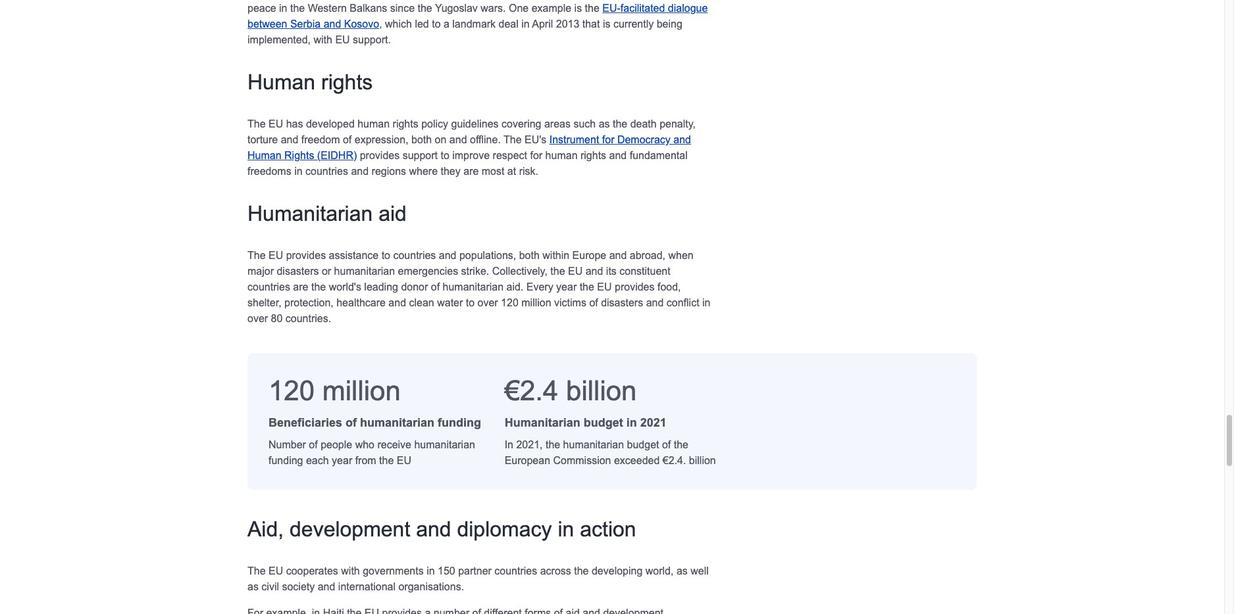 Task type: describe. For each thing, give the bounding box(es) containing it.
protection,
[[284, 297, 334, 309]]

international
[[338, 582, 396, 593]]

120 million
[[269, 376, 401, 407]]

the for with
[[247, 566, 266, 577]]

kosovo
[[344, 18, 379, 30]]

funding inside 'number of people who receive humanitarian funding each year from the eu'
[[269, 455, 303, 467]]

penalty,
[[660, 118, 696, 130]]

has
[[286, 118, 303, 130]]

both inside the eu has developed human rights policy guidelines covering areas such as the death penalty, torture and freedom of expression, both on and offline. the eu's
[[411, 134, 432, 145]]

every
[[526, 282, 553, 293]]

each
[[306, 455, 329, 467]]

120 inside the eu provides assistance to countries and populations, both within europe and abroad, when major disasters or humanitarian emergencies strike. collectively, the eu and its constituent countries are the world's leading donor of humanitarian aid. every year the eu provides food, shelter, protection, healthcare and clean water to over 120 million victims of disasters and conflict in over 80 countries.
[[501, 297, 518, 309]]

when
[[668, 250, 694, 261]]

countries inside the eu cooperates with governments in 150 partner countries across the developing world, as well as civil society and international organisations.
[[494, 566, 537, 577]]

in
[[505, 440, 513, 451]]

2 horizontal spatial as
[[677, 566, 688, 577]]

who
[[355, 440, 374, 451]]

to inside , which led to a landmark deal in april 2013 that is currently being implemented, with eu support.
[[432, 18, 441, 30]]

instrument for democracy and human rights (eidhr) link
[[247, 134, 691, 161]]

countries.
[[286, 313, 331, 324]]

covering
[[501, 118, 541, 130]]

0 horizontal spatial disasters
[[277, 266, 319, 277]]

world's
[[329, 282, 361, 293]]

europe
[[572, 250, 606, 261]]

a
[[444, 18, 449, 30]]

and up the "150"
[[416, 518, 451, 542]]

to up leading
[[381, 250, 390, 261]]

areas
[[544, 118, 571, 130]]

facilitated
[[620, 3, 665, 14]]

society
[[282, 582, 315, 593]]

and inside instrument for democracy and human rights (eidhr)
[[673, 134, 691, 145]]

food,
[[657, 282, 681, 293]]

which
[[385, 18, 412, 30]]

developing
[[592, 566, 643, 577]]

across
[[540, 566, 571, 577]]

humanitarian down the assistance
[[334, 266, 395, 277]]

organisations.
[[398, 582, 464, 593]]

the up '€2.4.'
[[674, 440, 688, 451]]

beneficiaries of humanitarian funding
[[269, 417, 481, 430]]

freedoms
[[247, 166, 291, 177]]

people
[[321, 440, 352, 451]]

the for developed
[[247, 118, 266, 130]]

and up emergencies
[[439, 250, 456, 261]]

in left 2021
[[626, 417, 637, 430]]

clean
[[409, 297, 434, 309]]

humanitarian down the strike.
[[443, 282, 504, 293]]

budget inside in 2021, the humanitarian budget of the european commission exceeded €2.4. billion
[[627, 440, 659, 451]]

0 vertical spatial funding
[[438, 417, 481, 430]]

the eu cooperates with governments in 150 partner countries across the developing world, as well as civil society and international organisations.
[[247, 566, 709, 593]]

are inside provides support to improve respect for human rights and fundamental freedoms in countries and regions where they are most at risk.
[[463, 166, 479, 177]]

commission
[[553, 455, 611, 467]]

of inside 'number of people who receive humanitarian funding each year from the eu'
[[309, 440, 318, 451]]

aid, development and diplomacy in action
[[247, 518, 636, 542]]

the up respect
[[503, 134, 522, 145]]

support
[[403, 150, 438, 161]]

developed
[[306, 118, 355, 130]]

2021,
[[516, 440, 543, 451]]

conflict
[[667, 297, 699, 309]]

humanitarian inside in 2021, the humanitarian budget of the european commission exceeded €2.4. billion
[[563, 440, 624, 451]]

within
[[542, 250, 569, 261]]

humanitarian for humanitarian budget in 2021
[[505, 417, 580, 430]]

is
[[603, 18, 610, 30]]

human inside the eu has developed human rights policy guidelines covering areas such as the death penalty, torture and freedom of expression, both on and offline. the eu's
[[358, 118, 390, 130]]

populations,
[[459, 250, 516, 261]]

strike.
[[461, 266, 489, 277]]

instrument for democracy and human rights (eidhr)
[[247, 134, 691, 161]]

eu-
[[602, 3, 621, 14]]

eu inside the eu cooperates with governments in 150 partner countries across the developing world, as well as civil society and international organisations.
[[269, 566, 283, 577]]

0 horizontal spatial 120
[[269, 376, 315, 407]]

and down food,
[[646, 297, 664, 309]]

serbia
[[290, 18, 321, 30]]

the inside the eu has developed human rights policy guidelines covering areas such as the death penalty, torture and freedom of expression, both on and offline. the eu's
[[613, 118, 627, 130]]

dialogue
[[668, 3, 708, 14]]

the up victims
[[580, 282, 594, 293]]

1 vertical spatial provides
[[286, 250, 326, 261]]

€2.4 billion
[[505, 376, 637, 407]]

(eidhr)
[[317, 150, 357, 161]]

0 horizontal spatial million
[[322, 376, 401, 407]]

deal
[[499, 18, 518, 30]]

2013
[[556, 18, 579, 30]]

at
[[507, 166, 516, 177]]

eu inside 'number of people who receive humanitarian funding each year from the eu'
[[397, 455, 411, 467]]

donor
[[401, 282, 428, 293]]

, which led to a landmark deal in april 2013 that is currently being implemented, with eu support.
[[247, 18, 682, 45]]

2 horizontal spatial provides
[[615, 282, 655, 293]]

eu-facilitated dialogue between serbia and kosovo
[[247, 3, 708, 30]]

abroad,
[[630, 250, 665, 261]]

constituent
[[619, 266, 670, 277]]

exceeded
[[614, 455, 660, 467]]

countries up emergencies
[[393, 250, 436, 261]]

eu's
[[525, 134, 546, 145]]

and right on
[[449, 134, 467, 145]]

fundamental
[[630, 150, 688, 161]]

where
[[409, 166, 438, 177]]

150
[[438, 566, 455, 577]]

torture
[[247, 134, 278, 145]]

between
[[247, 18, 287, 30]]

april
[[532, 18, 553, 30]]

democracy
[[617, 134, 671, 145]]

€2.4.
[[663, 455, 686, 467]]

are inside the eu provides assistance to countries and populations, both within europe and abroad, when major disasters or humanitarian emergencies strike. collectively, the eu and its constituent countries are the world's leading donor of humanitarian aid. every year the eu provides food, shelter, protection, healthcare and clean water to over 120 million victims of disasters and conflict in over 80 countries.
[[293, 282, 308, 293]]

,
[[379, 18, 382, 30]]

humanitarian inside 'number of people who receive humanitarian funding each year from the eu'
[[414, 440, 475, 451]]

€2.4
[[505, 376, 558, 407]]

the inside 'number of people who receive humanitarian funding each year from the eu'
[[379, 455, 394, 467]]

in left action
[[558, 518, 574, 542]]

humanitarian up receive
[[360, 417, 434, 430]]

civil
[[262, 582, 279, 593]]

such
[[573, 118, 596, 130]]

and down 'europe'
[[586, 266, 603, 277]]

number
[[269, 440, 306, 451]]

in inside , which led to a landmark deal in april 2013 that is currently being implemented, with eu support.
[[521, 18, 530, 30]]



Task type: locate. For each thing, give the bounding box(es) containing it.
they
[[441, 166, 461, 177]]

support.
[[353, 34, 391, 45]]

0 vertical spatial as
[[599, 118, 610, 130]]

1 vertical spatial million
[[322, 376, 401, 407]]

the up civil
[[247, 566, 266, 577]]

0 horizontal spatial funding
[[269, 455, 303, 467]]

risk.
[[519, 166, 538, 177]]

humanitarian for humanitarian aid
[[247, 202, 373, 226]]

0 horizontal spatial are
[[293, 282, 308, 293]]

0 vertical spatial for
[[602, 134, 614, 145]]

rights inside provides support to improve respect for human rights and fundamental freedoms in countries and regions where they are most at risk.
[[580, 150, 606, 161]]

development
[[290, 518, 410, 542]]

freedom
[[301, 134, 340, 145]]

that
[[582, 18, 600, 30]]

120 down the aid.
[[501, 297, 518, 309]]

eu down receive
[[397, 455, 411, 467]]

1 horizontal spatial human
[[545, 150, 578, 161]]

both
[[411, 134, 432, 145], [519, 250, 540, 261]]

0 horizontal spatial as
[[247, 582, 259, 593]]

of up (eidhr) at the top
[[343, 134, 352, 145]]

rights
[[284, 150, 314, 161]]

and up its
[[609, 250, 627, 261]]

the eu provides assistance to countries and populations, both within europe and abroad, when major disasters or humanitarian emergencies strike. collectively, the eu and its constituent countries are the world's leading donor of humanitarian aid. every year the eu provides food, shelter, protection, healthcare and clean water to over 120 million victims of disasters and conflict in over 80 countries.
[[247, 250, 710, 324]]

rights down instrument
[[580, 150, 606, 161]]

1 horizontal spatial with
[[341, 566, 360, 577]]

0 vertical spatial human
[[358, 118, 390, 130]]

on
[[435, 134, 446, 145]]

policy
[[421, 118, 448, 130]]

provides up or
[[286, 250, 326, 261]]

countries down (eidhr) at the top
[[305, 166, 348, 177]]

led
[[415, 18, 429, 30]]

0 vertical spatial over
[[478, 297, 498, 309]]

offline.
[[470, 134, 501, 145]]

of inside the eu has developed human rights policy guidelines covering areas such as the death penalty, torture and freedom of expression, both on and offline. the eu's
[[343, 134, 352, 145]]

2 human from the top
[[247, 150, 281, 161]]

the
[[613, 118, 627, 130], [550, 266, 565, 277], [311, 282, 326, 293], [580, 282, 594, 293], [546, 440, 560, 451], [674, 440, 688, 451], [379, 455, 394, 467], [574, 566, 589, 577]]

humanitarian down freedoms at left
[[247, 202, 373, 226]]

being
[[657, 18, 682, 30]]

year inside the eu provides assistance to countries and populations, both within europe and abroad, when major disasters or humanitarian emergencies strike. collectively, the eu and its constituent countries are the world's leading donor of humanitarian aid. every year the eu provides food, shelter, protection, healthcare and clean water to over 120 million victims of disasters and conflict in over 80 countries.
[[556, 282, 577, 293]]

human inside provides support to improve respect for human rights and fundamental freedoms in countries and regions where they are most at risk.
[[545, 150, 578, 161]]

billion inside in 2021, the humanitarian budget of the european commission exceeded €2.4. billion
[[689, 455, 716, 467]]

1 vertical spatial for
[[530, 150, 542, 161]]

for right instrument
[[602, 134, 614, 145]]

billion
[[566, 376, 637, 407], [689, 455, 716, 467]]

0 horizontal spatial year
[[332, 455, 352, 467]]

year down the people
[[332, 455, 352, 467]]

countries up shelter,
[[247, 282, 290, 293]]

to inside provides support to improve respect for human rights and fundamental freedoms in countries and regions where they are most at risk.
[[441, 150, 449, 161]]

1 horizontal spatial provides
[[360, 150, 400, 161]]

instrument
[[549, 134, 599, 145]]

1 vertical spatial 120
[[269, 376, 315, 407]]

of down emergencies
[[431, 282, 440, 293]]

for inside provides support to improve respect for human rights and fundamental freedoms in countries and regions where they are most at risk.
[[530, 150, 542, 161]]

receive
[[377, 440, 411, 451]]

or
[[322, 266, 331, 277]]

billion up humanitarian budget in 2021
[[566, 376, 637, 407]]

1 vertical spatial as
[[677, 566, 688, 577]]

million down every
[[521, 297, 551, 309]]

0 vertical spatial both
[[411, 134, 432, 145]]

most
[[482, 166, 504, 177]]

1 horizontal spatial billion
[[689, 455, 716, 467]]

0 vertical spatial disasters
[[277, 266, 319, 277]]

0 vertical spatial billion
[[566, 376, 637, 407]]

to right water
[[466, 297, 475, 309]]

aid
[[379, 202, 407, 226]]

with down serbia
[[314, 34, 332, 45]]

0 horizontal spatial over
[[247, 313, 268, 324]]

0 vertical spatial 120
[[501, 297, 518, 309]]

implemented,
[[247, 34, 311, 45]]

1 vertical spatial with
[[341, 566, 360, 577]]

eu left has
[[269, 118, 283, 130]]

eu inside the eu has developed human rights policy guidelines covering areas such as the death penalty, torture and freedom of expression, both on and offline. the eu's
[[269, 118, 283, 130]]

respect
[[493, 150, 527, 161]]

1 vertical spatial rights
[[393, 118, 418, 130]]

1 vertical spatial billion
[[689, 455, 716, 467]]

eu down 'europe'
[[568, 266, 583, 277]]

year up victims
[[556, 282, 577, 293]]

1 human from the top
[[247, 70, 315, 94]]

collectively,
[[492, 266, 547, 277]]

in left april
[[521, 18, 530, 30]]

the left death
[[613, 118, 627, 130]]

shelter,
[[247, 297, 281, 309]]

and down has
[[281, 134, 298, 145]]

aid.
[[506, 282, 523, 293]]

of
[[343, 134, 352, 145], [431, 282, 440, 293], [589, 297, 598, 309], [346, 417, 357, 430], [309, 440, 318, 451], [662, 440, 671, 451]]

disasters down its
[[601, 297, 643, 309]]

1 vertical spatial are
[[293, 282, 308, 293]]

and down cooperates
[[318, 582, 335, 593]]

both up 'support' at the top left
[[411, 134, 432, 145]]

humanitarian budget in 2021
[[505, 417, 667, 430]]

80
[[271, 313, 283, 324]]

human rights
[[247, 70, 373, 94]]

for inside instrument for democracy and human rights (eidhr)
[[602, 134, 614, 145]]

over down shelter,
[[247, 313, 268, 324]]

to down on
[[441, 150, 449, 161]]

0 horizontal spatial humanitarian
[[247, 202, 373, 226]]

1 horizontal spatial million
[[521, 297, 551, 309]]

eu
[[335, 34, 350, 45], [269, 118, 283, 130], [269, 250, 283, 261], [568, 266, 583, 277], [597, 282, 612, 293], [397, 455, 411, 467], [269, 566, 283, 577]]

countries
[[305, 166, 348, 177], [393, 250, 436, 261], [247, 282, 290, 293], [494, 566, 537, 577]]

1 horizontal spatial for
[[602, 134, 614, 145]]

and down leading
[[389, 297, 406, 309]]

victims
[[554, 297, 586, 309]]

the down receive
[[379, 455, 394, 467]]

currently
[[613, 18, 654, 30]]

0 vertical spatial humanitarian
[[247, 202, 373, 226]]

countries left across
[[494, 566, 537, 577]]

death
[[630, 118, 657, 130]]

with
[[314, 34, 332, 45], [341, 566, 360, 577]]

of inside in 2021, the humanitarian budget of the european commission exceeded €2.4. billion
[[662, 440, 671, 451]]

1 vertical spatial over
[[247, 313, 268, 324]]

emergencies
[[398, 266, 458, 277]]

1 vertical spatial human
[[545, 150, 578, 161]]

1 horizontal spatial disasters
[[601, 297, 643, 309]]

human down instrument
[[545, 150, 578, 161]]

1 horizontal spatial over
[[478, 297, 498, 309]]

humanitarian up 2021, at the bottom
[[505, 417, 580, 430]]

0 horizontal spatial rights
[[321, 70, 373, 94]]

in down rights
[[294, 166, 302, 177]]

year inside 'number of people who receive humanitarian funding each year from the eu'
[[332, 455, 352, 467]]

the inside the eu provides assistance to countries and populations, both within europe and abroad, when major disasters or humanitarian emergencies strike. collectively, the eu and its constituent countries are the world's leading donor of humanitarian aid. every year the eu provides food, shelter, protection, healthcare and clean water to over 120 million victims of disasters and conflict in over 80 countries.
[[247, 250, 266, 261]]

human
[[247, 70, 315, 94], [247, 150, 281, 161]]

0 horizontal spatial both
[[411, 134, 432, 145]]

and right serbia
[[324, 18, 341, 30]]

1 horizontal spatial funding
[[438, 417, 481, 430]]

0 vertical spatial are
[[463, 166, 479, 177]]

the down or
[[311, 282, 326, 293]]

1 vertical spatial budget
[[627, 440, 659, 451]]

the
[[247, 118, 266, 130], [503, 134, 522, 145], [247, 250, 266, 261], [247, 566, 266, 577]]

0 vertical spatial provides
[[360, 150, 400, 161]]

its
[[606, 266, 617, 277]]

budget up in 2021, the humanitarian budget of the european commission exceeded €2.4. billion
[[584, 417, 623, 430]]

1 vertical spatial human
[[247, 150, 281, 161]]

0 vertical spatial human
[[247, 70, 315, 94]]

of right victims
[[589, 297, 598, 309]]

cooperates
[[286, 566, 338, 577]]

0 vertical spatial rights
[[321, 70, 373, 94]]

2021
[[640, 417, 667, 430]]

1 horizontal spatial year
[[556, 282, 577, 293]]

eu-facilitated dialogue between serbia and kosovo link
[[247, 3, 708, 30]]

and down penalty,
[[673, 134, 691, 145]]

governments
[[363, 566, 424, 577]]

humanitarian right receive
[[414, 440, 475, 451]]

humanitarian
[[247, 202, 373, 226], [505, 417, 580, 430]]

as right such
[[599, 118, 610, 130]]

1 vertical spatial both
[[519, 250, 540, 261]]

action
[[580, 518, 636, 542]]

1 horizontal spatial budget
[[627, 440, 659, 451]]

as
[[599, 118, 610, 130], [677, 566, 688, 577], [247, 582, 259, 593]]

of up '€2.4.'
[[662, 440, 671, 451]]

and down (eidhr) at the top
[[351, 166, 369, 177]]

are up the protection,
[[293, 282, 308, 293]]

assistance
[[329, 250, 379, 261]]

rights up developed
[[321, 70, 373, 94]]

million inside the eu provides assistance to countries and populations, both within europe and abroad, when major disasters or humanitarian emergencies strike. collectively, the eu and its constituent countries are the world's leading donor of humanitarian aid. every year the eu provides food, shelter, protection, healthcare and clean water to over 120 million victims of disasters and conflict in over 80 countries.
[[521, 297, 551, 309]]

0 vertical spatial budget
[[584, 417, 623, 430]]

eu inside , which led to a landmark deal in april 2013 that is currently being implemented, with eu support.
[[335, 34, 350, 45]]

major
[[247, 266, 274, 277]]

budget up exceeded
[[627, 440, 659, 451]]

million up the beneficiaries of humanitarian funding
[[322, 376, 401, 407]]

regions
[[372, 166, 406, 177]]

the right 2021, at the bottom
[[546, 440, 560, 451]]

the inside the eu cooperates with governments in 150 partner countries across the developing world, as well as civil society and international organisations.
[[574, 566, 589, 577]]

beneficiaries
[[269, 417, 342, 430]]

2 horizontal spatial rights
[[580, 150, 606, 161]]

the inside the eu cooperates with governments in 150 partner countries across the developing world, as well as civil society and international organisations.
[[247, 566, 266, 577]]

countries inside provides support to improve respect for human rights and fundamental freedoms in countries and regions where they are most at risk.
[[305, 166, 348, 177]]

eu down its
[[597, 282, 612, 293]]

funding
[[438, 417, 481, 430], [269, 455, 303, 467]]

1 vertical spatial funding
[[269, 455, 303, 467]]

leading
[[364, 282, 398, 293]]

humanitarian up commission
[[563, 440, 624, 451]]

0 horizontal spatial with
[[314, 34, 332, 45]]

provides down expression,
[[360, 150, 400, 161]]

1 vertical spatial disasters
[[601, 297, 643, 309]]

0 horizontal spatial for
[[530, 150, 542, 161]]

0 horizontal spatial provides
[[286, 250, 326, 261]]

aid,
[[247, 518, 284, 542]]

over down the strike.
[[478, 297, 498, 309]]

in right conflict
[[702, 297, 710, 309]]

and inside the eu cooperates with governments in 150 partner countries across the developing world, as well as civil society and international organisations.
[[318, 582, 335, 593]]

european
[[505, 455, 550, 467]]

2 vertical spatial rights
[[580, 150, 606, 161]]

and down democracy
[[609, 150, 627, 161]]

120
[[501, 297, 518, 309], [269, 376, 315, 407]]

the for assistance
[[247, 250, 266, 261]]

as inside the eu has developed human rights policy guidelines covering areas such as the death penalty, torture and freedom of expression, both on and offline. the eu's
[[599, 118, 610, 130]]

in inside the eu cooperates with governments in 150 partner countries across the developing world, as well as civil society and international organisations.
[[427, 566, 435, 577]]

in up organisations.
[[427, 566, 435, 577]]

as left civil
[[247, 582, 259, 593]]

0 horizontal spatial budget
[[584, 417, 623, 430]]

1 horizontal spatial are
[[463, 166, 479, 177]]

to left a
[[432, 18, 441, 30]]

human
[[358, 118, 390, 130], [545, 150, 578, 161]]

the down the within on the top left of the page
[[550, 266, 565, 277]]

disasters
[[277, 266, 319, 277], [601, 297, 643, 309]]

eu down kosovo on the left top of page
[[335, 34, 350, 45]]

healthcare
[[336, 297, 386, 309]]

the right across
[[574, 566, 589, 577]]

rights inside the eu has developed human rights policy guidelines covering areas such as the death penalty, torture and freedom of expression, both on and offline. the eu's
[[393, 118, 418, 130]]

landmark
[[452, 18, 496, 30]]

disasters left or
[[277, 266, 319, 277]]

provides down constituent
[[615, 282, 655, 293]]

guidelines
[[451, 118, 499, 130]]

2 vertical spatial as
[[247, 582, 259, 593]]

billion right '€2.4.'
[[689, 455, 716, 467]]

humanitarian aid
[[247, 202, 407, 226]]

1 vertical spatial humanitarian
[[505, 417, 580, 430]]

0 horizontal spatial human
[[358, 118, 390, 130]]

human inside instrument for democracy and human rights (eidhr)
[[247, 150, 281, 161]]

budget
[[584, 417, 623, 430], [627, 440, 659, 451]]

0 horizontal spatial billion
[[566, 376, 637, 407]]

from
[[355, 455, 376, 467]]

human down the implemented,
[[247, 70, 315, 94]]

for
[[602, 134, 614, 145], [530, 150, 542, 161]]

for down eu's
[[530, 150, 542, 161]]

provides inside provides support to improve respect for human rights and fundamental freedoms in countries and regions where they are most at risk.
[[360, 150, 400, 161]]

1 horizontal spatial rights
[[393, 118, 418, 130]]

to
[[432, 18, 441, 30], [441, 150, 449, 161], [381, 250, 390, 261], [466, 297, 475, 309]]

human down torture
[[247, 150, 281, 161]]

0 vertical spatial year
[[556, 282, 577, 293]]

the up torture
[[247, 118, 266, 130]]

of up who
[[346, 417, 357, 430]]

are down improve
[[463, 166, 479, 177]]

rights
[[321, 70, 373, 94], [393, 118, 418, 130], [580, 150, 606, 161]]

and inside eu-facilitated dialogue between serbia and kosovo
[[324, 18, 341, 30]]

of up each
[[309, 440, 318, 451]]

1 horizontal spatial as
[[599, 118, 610, 130]]

and
[[324, 18, 341, 30], [281, 134, 298, 145], [449, 134, 467, 145], [673, 134, 691, 145], [609, 150, 627, 161], [351, 166, 369, 177], [439, 250, 456, 261], [609, 250, 627, 261], [586, 266, 603, 277], [389, 297, 406, 309], [646, 297, 664, 309], [416, 518, 451, 542], [318, 582, 335, 593]]

expression,
[[355, 134, 408, 145]]

the up major
[[247, 250, 266, 261]]

with inside , which led to a landmark deal in april 2013 that is currently being implemented, with eu support.
[[314, 34, 332, 45]]

in inside the eu provides assistance to countries and populations, both within europe and abroad, when major disasters or humanitarian emergencies strike. collectively, the eu and its constituent countries are the world's leading donor of humanitarian aid. every year the eu provides food, shelter, protection, healthcare and clean water to over 120 million victims of disasters and conflict in over 80 countries.
[[702, 297, 710, 309]]

in inside provides support to improve respect for human rights and fundamental freedoms in countries and regions where they are most at risk.
[[294, 166, 302, 177]]

the eu has developed human rights policy guidelines covering areas such as the death penalty, torture and freedom of expression, both on and offline. the eu's
[[247, 118, 696, 145]]

with inside the eu cooperates with governments in 150 partner countries across the developing world, as well as civil society and international organisations.
[[341, 566, 360, 577]]

in 2021, the humanitarian budget of the european commission exceeded €2.4. billion
[[505, 440, 716, 467]]

as left well
[[677, 566, 688, 577]]

human up expression,
[[358, 118, 390, 130]]

2 vertical spatial provides
[[615, 282, 655, 293]]

humanitarian
[[334, 266, 395, 277], [443, 282, 504, 293], [360, 417, 434, 430], [414, 440, 475, 451], [563, 440, 624, 451]]

number of people who receive humanitarian funding each year from the eu
[[269, 440, 475, 467]]

both inside the eu provides assistance to countries and populations, both within europe and abroad, when major disasters or humanitarian emergencies strike. collectively, the eu and its constituent countries are the world's leading donor of humanitarian aid. every year the eu provides food, shelter, protection, healthcare and clean water to over 120 million victims of disasters and conflict in over 80 countries.
[[519, 250, 540, 261]]

0 vertical spatial with
[[314, 34, 332, 45]]

120 up beneficiaries
[[269, 376, 315, 407]]

1 vertical spatial year
[[332, 455, 352, 467]]

both up collectively,
[[519, 250, 540, 261]]

eu up civil
[[269, 566, 283, 577]]

1 horizontal spatial humanitarian
[[505, 417, 580, 430]]

0 vertical spatial million
[[521, 297, 551, 309]]

rights up expression,
[[393, 118, 418, 130]]

with up international
[[341, 566, 360, 577]]

1 horizontal spatial 120
[[501, 297, 518, 309]]

eu up major
[[269, 250, 283, 261]]

diplomacy
[[457, 518, 552, 542]]

1 horizontal spatial both
[[519, 250, 540, 261]]



Task type: vqa. For each thing, say whether or not it's contained in the screenshot.
ARE YOU A YOUNG ENTREPRENEUR?
no



